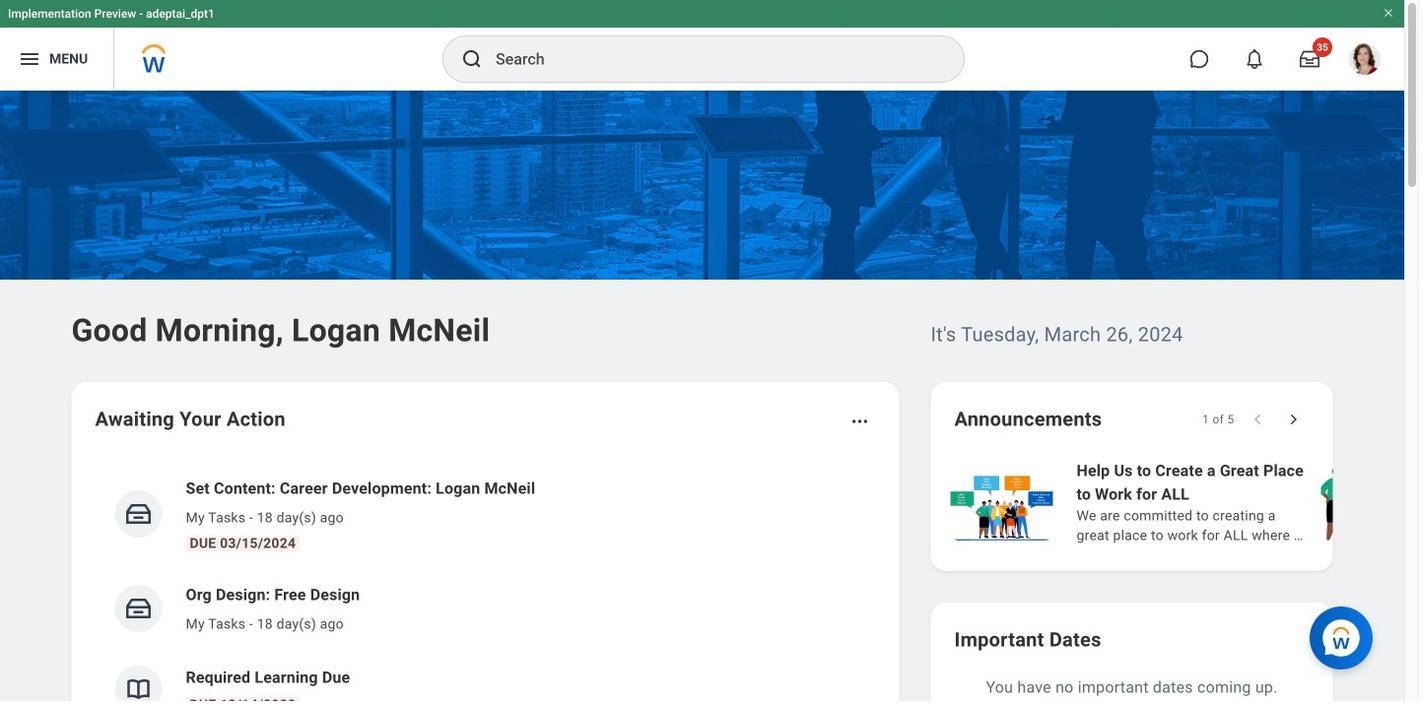 Task type: locate. For each thing, give the bounding box(es) containing it.
close environment banner image
[[1383, 7, 1395, 19]]

main content
[[0, 91, 1419, 702]]

status
[[1203, 412, 1235, 428]]

profile logan mcneil image
[[1349, 43, 1381, 79]]

search image
[[460, 47, 484, 71]]

1 horizontal spatial list
[[947, 457, 1419, 548]]

0 horizontal spatial list
[[95, 461, 876, 702]]

inbox image
[[124, 594, 153, 624]]

Search Workday  search field
[[496, 37, 924, 81]]

list
[[947, 457, 1419, 548], [95, 461, 876, 702]]

inbox large image
[[1300, 49, 1320, 69]]

banner
[[0, 0, 1405, 91]]

chevron left small image
[[1248, 410, 1268, 430]]

chevron right small image
[[1284, 410, 1304, 430]]



Task type: describe. For each thing, give the bounding box(es) containing it.
inbox image
[[124, 500, 153, 529]]

justify image
[[18, 47, 41, 71]]

notifications large image
[[1245, 49, 1265, 69]]

related actions image
[[850, 412, 870, 432]]

book open image
[[124, 675, 153, 702]]



Task type: vqa. For each thing, say whether or not it's contained in the screenshot.
dashboard expenses icon
no



